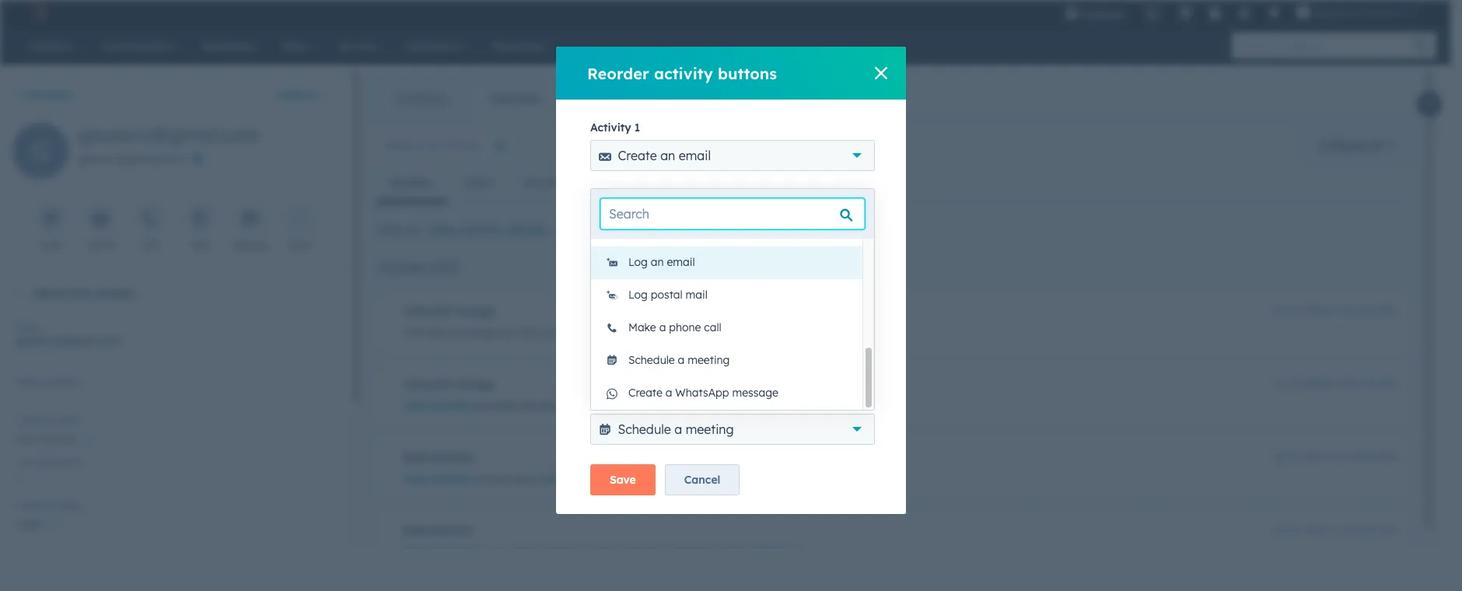 Task type: describe. For each thing, give the bounding box(es) containing it.
activity 2
[[591, 189, 641, 203]]

at for second lifecycle change element from the top of the october 2023 feed
[[1329, 378, 1338, 390]]

activity 4
[[591, 326, 642, 340]]

1 lord from the top
[[537, 472, 562, 486]]

schedule a meeting button
[[591, 414, 875, 445]]

tara inside lifecycle change element
[[403, 399, 428, 413]]

contact
[[16, 414, 51, 426]]

more
[[289, 240, 311, 251]]

october
[[378, 260, 426, 275]]

meeting inside schedule a meeting button
[[688, 353, 730, 367]]

0 vertical spatial view details link
[[742, 398, 824, 417]]

19, for 1st deal activity element from the bottom of the october 2023 feed
[[1291, 524, 1303, 536]]

call inside popup button
[[705, 285, 725, 300]]

make inside button
[[629, 321, 656, 335]]

1 horizontal spatial lifecycle
[[540, 399, 581, 413]]

lifecycle change for opportunity
[[403, 304, 495, 318]]

phone
[[16, 377, 43, 388]]

deal activity for to contract sent .
[[403, 451, 473, 465]]

message
[[732, 386, 779, 400]]

cancel button
[[665, 465, 740, 496]]

Phone number text field
[[16, 374, 335, 405]]

activity for activity 4
[[591, 326, 632, 340]]

11:43
[[1341, 451, 1362, 463]]

activities link
[[468, 80, 561, 117]]

19, for second lifecycle change element from the bottom
[[1291, 305, 1303, 317]]

moved for to contract sent .
[[474, 472, 509, 486]]

tara schultz image
[[1297, 5, 1311, 19]]

schultz inside tara schultz popup button
[[41, 432, 77, 446]]

tara inside tara schultz popup button
[[16, 432, 38, 446]]

log postal mail button
[[591, 279, 863, 312]]

settings image
[[1238, 7, 1252, 21]]

make inside popup button
[[618, 285, 650, 300]]

call image
[[143, 212, 157, 227]]

notes button
[[447, 164, 509, 202]]

tara schultz button
[[16, 423, 335, 449]]

change for updated the lifecycle stage for this contact to
[[455, 377, 495, 391]]

lead inside lifecycle change element
[[711, 399, 736, 413]]

2 horizontal spatial this
[[633, 399, 652, 413]]

2023 for second lifecycle change element from the top of the october 2023 feed
[[1306, 378, 1327, 390]]

filter activity (20/28)
[[429, 223, 545, 237]]

save button
[[591, 465, 656, 496]]

create a task button for activity 4
[[591, 345, 875, 377]]

note image
[[44, 212, 58, 227]]

create a whatsapp message
[[629, 386, 779, 400]]

email gawain1@gmail.com
[[16, 322, 122, 348]]

1 vertical spatial 2
[[635, 189, 641, 203]]

notes
[[463, 176, 493, 190]]

email for create an email
[[679, 148, 711, 163]]

october 2023 feed
[[363, 117, 1424, 591]]

5
[[635, 394, 641, 408]]

phone inside button
[[669, 321, 701, 335]]

Search search field
[[601, 198, 865, 230]]

link opens in a new window image for lord link related to to appointment scheduled .
[[564, 548, 575, 559]]

make a phone call button
[[591, 277, 875, 308]]

calls
[[589, 176, 614, 190]]

notifications image
[[1268, 7, 1282, 21]]

2 vertical spatial view details link
[[722, 545, 805, 563]]

menu containing apoptosis studios 2
[[1056, 0, 1432, 30]]

lifecycle for opportunity
[[403, 304, 451, 318]]

email for email
[[88, 240, 113, 251]]

at for 1st deal activity element from the bottom of the october 2023 feed
[[1329, 524, 1338, 536]]

0 vertical spatial for
[[501, 326, 515, 340]]

more image
[[293, 212, 307, 227]]

oct for 1st deal activity element from the bottom of the october 2023 feed
[[1273, 524, 1288, 536]]

navigation inside october 2023 feed
[[375, 164, 766, 202]]

at for second deal activity element from the bottom of the october 2023 feed
[[1329, 451, 1338, 463]]

phone number
[[16, 377, 79, 388]]

deal for to appointment scheduled .
[[403, 524, 428, 538]]

buttons
[[718, 63, 777, 83]]

oct for second deal activity element from the bottom of the october 2023 feed
[[1273, 451, 1288, 463]]

task image
[[193, 212, 207, 227]]

contacts
[[24, 88, 72, 102]]

about
[[34, 286, 67, 300]]

log postal mail
[[629, 288, 708, 302]]

navigation containing overview
[[375, 79, 562, 118]]

meeting image
[[243, 212, 257, 227]]

email image
[[93, 212, 107, 227]]

all
[[1370, 138, 1383, 153]]

view for the "view details" link to the top
[[742, 399, 768, 413]]

overview link
[[376, 80, 468, 117]]

collapse all button
[[1301, 130, 1411, 161]]

0 horizontal spatial updated
[[474, 399, 517, 413]]

call inside button
[[704, 321, 722, 335]]

to up schedule a meeting popup button
[[697, 399, 708, 413]]

apoptosis studios 2
[[1315, 6, 1409, 19]]

contact inside about this contact dropdown button
[[93, 286, 134, 300]]

11:42
[[1341, 524, 1362, 536]]

tara schultz button inside lifecycle change element
[[403, 397, 471, 415]]

oct 19, 2023 at 11:43 am edt
[[1273, 451, 1399, 463]]

call
[[142, 240, 158, 251]]

the lifecycle stage for this contact was updated to opportunity
[[403, 326, 727, 340]]

email for log an email
[[667, 255, 695, 269]]

1 horizontal spatial this
[[518, 326, 537, 340]]

about this contact button
[[0, 272, 335, 314]]

list box containing log an email
[[591, 214, 875, 410]]

lifecycle stage
[[16, 500, 81, 511]]

1 vertical spatial contact
[[540, 326, 579, 340]]

(20/28)
[[506, 223, 545, 237]]

. for scheduled
[[717, 545, 719, 559]]

activity for activity 3
[[591, 258, 632, 272]]

2 horizontal spatial contact
[[655, 399, 694, 413]]

whatsapp
[[676, 386, 729, 400]]

activity 3
[[591, 258, 641, 272]]

search image
[[1415, 39, 1429, 53]]

all
[[574, 223, 588, 237]]

last contacted
[[16, 457, 82, 468]]

close image
[[875, 67, 888, 79]]

tara schultz inside popup button
[[16, 432, 77, 446]]

2 vertical spatial gawain1@gmail.com
[[16, 334, 122, 348]]

contract
[[595, 472, 639, 486]]

all users button
[[564, 215, 641, 246]]

meetings
[[704, 176, 750, 190]]

activity 1
[[591, 121, 640, 135]]

october 2023
[[378, 260, 457, 275]]

0 vertical spatial gawain1@gmail.com
[[78, 123, 261, 146]]

studios
[[1365, 6, 1401, 19]]

am for second deal activity element from the bottom of the october 2023 feed
[[1365, 451, 1379, 463]]

an for create
[[661, 148, 676, 163]]

the
[[403, 326, 422, 340]]

create a whatsapp message button
[[591, 377, 863, 410]]

by:
[[407, 223, 422, 237]]

actions
[[277, 88, 317, 102]]

activity for activity 5
[[591, 394, 632, 408]]

phone inside popup button
[[665, 285, 701, 300]]

notifications button
[[1262, 0, 1288, 25]]

the
[[520, 399, 537, 413]]

tara schultz for to contract sent .
[[403, 472, 471, 486]]

task for activity 2
[[672, 216, 697, 232]]

tara schultz button for to contract sent .
[[403, 470, 471, 489]]

schedule inside popup button
[[618, 422, 671, 437]]

to contract sent .
[[581, 472, 670, 486]]

collapse
[[1321, 138, 1367, 153]]

to left contract at the left of the page
[[581, 472, 592, 486]]

11:47 for opportunity
[[1341, 305, 1362, 317]]

upgrade
[[1083, 8, 1126, 20]]

cancel
[[685, 473, 721, 487]]

lead button
[[16, 509, 335, 535]]

am for 1st deal activity element from the bottom of the october 2023 feed
[[1365, 524, 1379, 536]]

contacted
[[37, 457, 82, 468]]

2023 for second deal activity element from the bottom of the october 2023 feed
[[1305, 451, 1326, 463]]

appointment
[[595, 545, 662, 559]]

help image
[[1209, 7, 1223, 21]]

task
[[190, 240, 210, 251]]

actions button
[[267, 79, 338, 110]]

make a phone call inside button
[[629, 321, 722, 335]]

am for second lifecycle change element from the bottom
[[1365, 305, 1379, 317]]

tara schultz button for to appointment scheduled .
[[403, 543, 471, 562]]

log for log postal mail
[[629, 288, 648, 302]]

2 vertical spatial lifecycle
[[16, 500, 54, 511]]

tasks
[[645, 176, 673, 190]]

email for email gawain1@gmail.com
[[16, 322, 40, 334]]

moved for to appointment scheduled .
[[474, 545, 509, 559]]

details for the "view details" link to the bottom
[[752, 545, 788, 559]]

tara schultz for to appointment scheduled .
[[403, 545, 471, 559]]

1 vertical spatial gawain1@gmail.com
[[78, 152, 185, 166]]

hubspot image
[[28, 3, 47, 22]]

collapse all
[[1321, 138, 1383, 153]]

tasks button
[[629, 164, 688, 202]]

Search activities search field
[[375, 130, 519, 161]]

oct 19, 2023 at 11:47 am edt for opportunity
[[1273, 305, 1399, 317]]

edt for second deal activity element from the bottom of the october 2023 feed
[[1382, 451, 1399, 463]]

apoptosis studios 2 button
[[1288, 0, 1432, 25]]

lifecycle for updated the lifecycle stage for this contact to
[[403, 377, 451, 391]]

details for middle the "view details" link
[[699, 472, 736, 486]]

edt for 1st deal activity element from the bottom of the october 2023 feed
[[1382, 524, 1399, 536]]



Task type: locate. For each thing, give the bounding box(es) containing it.
0 vertical spatial schedule
[[629, 353, 675, 367]]

lead down 'lifecycle stage'
[[16, 517, 41, 531]]

email inside popup button
[[679, 148, 711, 163]]

mail
[[686, 288, 708, 302]]

1 vertical spatial view
[[670, 472, 696, 486]]

1 vertical spatial for
[[616, 399, 630, 413]]

2 deal from the top
[[403, 524, 428, 538]]

1 log from the top
[[629, 255, 648, 269]]

. inside lifecycle change element
[[736, 399, 739, 413]]

0 vertical spatial oct 19, 2023 at 11:47 am edt
[[1273, 305, 1399, 317]]

link opens in a new window image for the "view details" link to the top
[[811, 401, 822, 413]]

lord link left appointment
[[537, 545, 578, 563]]

gawain1@gmail.com
[[78, 123, 261, 146], [78, 152, 185, 166], [16, 334, 122, 348]]

search button
[[1408, 33, 1437, 59]]

1 vertical spatial view details link
[[670, 472, 752, 490]]

upgrade image
[[1065, 7, 1079, 21]]

1 vertical spatial deal activity
[[403, 524, 473, 538]]

1 vertical spatial task
[[672, 353, 697, 369]]

an inside button
[[651, 255, 664, 269]]

1 19, from the top
[[1291, 305, 1303, 317]]

to right "4"
[[652, 326, 662, 340]]

2 vertical spatial contact
[[655, 399, 694, 413]]

this left was
[[518, 326, 537, 340]]

0 vertical spatial view details
[[742, 399, 808, 413]]

1 task from the top
[[672, 216, 697, 232]]

view details right sent
[[670, 472, 736, 486]]

create a task button up log an email button
[[591, 209, 875, 240]]

1 vertical spatial deal
[[512, 545, 534, 559]]

0 vertical spatial call
[[705, 285, 725, 300]]

lord down the deal lord at the bottom left
[[537, 545, 562, 559]]

3 19, from the top
[[1291, 451, 1303, 463]]

lifecycle change for updated the lifecycle stage for this contact to
[[403, 377, 495, 391]]

lead inside popup button
[[16, 517, 41, 531]]

schedule a meeting down whatsapp at the bottom
[[618, 422, 734, 437]]

email down the email "icon" at left top
[[88, 240, 113, 251]]

save
[[610, 473, 636, 487]]

call
[[705, 285, 725, 300], [704, 321, 722, 335]]

2 change from the top
[[455, 377, 495, 391]]

1
[[635, 121, 640, 135]]

view details right scheduled
[[722, 545, 788, 559]]

create inside popup button
[[618, 148, 657, 163]]

lifecycle down last
[[16, 500, 54, 511]]

19, for second deal activity element from the bottom of the october 2023 feed
[[1291, 451, 1303, 463]]

activity up users
[[591, 189, 632, 203]]

0 horizontal spatial for
[[501, 326, 515, 340]]

filter for filter activity (20/28)
[[429, 223, 458, 237]]

email inside email gawain1@gmail.com
[[16, 322, 40, 334]]

make down postal on the left of the page
[[629, 321, 656, 335]]

view details for middle the "view details" link
[[670, 472, 736, 486]]

3 tara schultz button from the top
[[403, 543, 471, 562]]

2 vertical spatial details
[[752, 545, 788, 559]]

task
[[672, 216, 697, 232], [672, 353, 697, 369]]

contacts link
[[12, 88, 72, 102]]

make a phone call
[[618, 285, 725, 300], [629, 321, 722, 335]]

1 create a task from the top
[[618, 216, 697, 232]]

activities
[[490, 92, 540, 106]]

view inside lifecycle change element
[[742, 399, 768, 413]]

create an email button
[[591, 140, 875, 171]]

2 vertical spatial tara schultz button
[[403, 543, 471, 562]]

0 vertical spatial deal activity element
[[375, 436, 1411, 503]]

1 edt from the top
[[1382, 305, 1399, 317]]

0 vertical spatial moved
[[474, 472, 509, 486]]

Search HubSpot search field
[[1232, 33, 1423, 59]]

0 vertical spatial updated
[[605, 326, 649, 340]]

for
[[501, 326, 515, 340], [616, 399, 630, 413]]

emails button
[[509, 164, 574, 202]]

2 create a task from the top
[[618, 353, 697, 369]]

an right 3 at top
[[651, 255, 664, 269]]

calling icon image
[[1146, 8, 1160, 22]]

sent
[[642, 472, 664, 486]]

19, for second lifecycle change element from the top of the october 2023 feed
[[1291, 378, 1303, 390]]

0 vertical spatial this
[[70, 286, 90, 300]]

0 vertical spatial task
[[672, 216, 697, 232]]

this left whatsapp at the bottom
[[633, 399, 652, 413]]

1 horizontal spatial contact
[[540, 326, 579, 340]]

email up log postal mail
[[667, 255, 695, 269]]

lead
[[711, 399, 736, 413], [16, 517, 41, 531]]

schedule down "4"
[[629, 353, 675, 367]]

activity for activity 2
[[591, 189, 632, 203]]

1 deal from the top
[[512, 472, 534, 486]]

0 vertical spatial change
[[455, 304, 495, 318]]

0 vertical spatial 2
[[1404, 6, 1409, 19]]

activity left "4"
[[591, 326, 632, 340]]

call down log an email button
[[705, 285, 725, 300]]

11:47 for updated the lifecycle stage for this contact to
[[1341, 378, 1362, 390]]

1 navigation from the top
[[375, 79, 562, 118]]

marketplaces image
[[1179, 7, 1193, 21]]

2 log from the top
[[629, 288, 648, 302]]

make a phone call inside popup button
[[618, 285, 725, 300]]

2 call from the top
[[704, 321, 722, 335]]

an inside popup button
[[661, 148, 676, 163]]

1 vertical spatial lord
[[537, 545, 562, 559]]

view details for the "view details" link to the bottom
[[722, 545, 788, 559]]

2 vertical spatial stage
[[56, 500, 81, 511]]

0 vertical spatial email
[[679, 148, 711, 163]]

oct for second lifecycle change element from the bottom
[[1273, 305, 1289, 317]]

schedule
[[629, 353, 675, 367], [618, 422, 671, 437]]

0 vertical spatial create a task
[[618, 216, 697, 232]]

view details link right scheduled
[[722, 545, 805, 563]]

filter right by:
[[429, 223, 458, 237]]

tara
[[403, 399, 428, 413], [16, 432, 38, 446], [403, 472, 428, 486], [403, 545, 428, 559]]

log
[[629, 255, 648, 269], [629, 288, 648, 302]]

3 am from the top
[[1365, 451, 1379, 463]]

. for sent
[[664, 472, 667, 486]]

1 11:47 from the top
[[1341, 305, 1362, 317]]

number
[[46, 377, 79, 388]]

1 horizontal spatial .
[[717, 545, 719, 559]]

0 vertical spatial details
[[771, 399, 808, 413]]

oct
[[1273, 305, 1289, 317], [1273, 378, 1289, 390], [1273, 451, 1288, 463], [1273, 524, 1288, 536]]

schedule down the 5
[[618, 422, 671, 437]]

view right sent
[[670, 472, 696, 486]]

1 vertical spatial make a phone call
[[629, 321, 722, 335]]

0 vertical spatial 11:47
[[1341, 305, 1362, 317]]

log an email
[[629, 255, 695, 269]]

0 vertical spatial log
[[629, 255, 648, 269]]

0 horizontal spatial email
[[16, 322, 40, 334]]

lifecycle change down the
[[403, 377, 495, 391]]

1 vertical spatial phone
[[669, 321, 701, 335]]

2 lifecycle change element from the top
[[375, 363, 1411, 429]]

0 vertical spatial make a phone call
[[618, 285, 725, 300]]

1 vertical spatial deal activity element
[[375, 509, 1411, 576]]

. down cancel
[[717, 545, 719, 559]]

to
[[652, 326, 662, 340], [697, 399, 708, 413], [581, 472, 592, 486], [581, 545, 592, 559]]

note
[[40, 240, 62, 251]]

0 vertical spatial contact
[[93, 286, 134, 300]]

19,
[[1291, 305, 1303, 317], [1291, 378, 1303, 390], [1291, 451, 1303, 463], [1291, 524, 1303, 536]]

lifecycle
[[425, 326, 466, 340], [540, 399, 581, 413]]

log a meeting image
[[607, 222, 619, 240]]

1 deal activity from the top
[[403, 451, 473, 465]]

2023
[[430, 260, 457, 275], [1306, 305, 1327, 317], [1306, 378, 1327, 390], [1305, 451, 1326, 463], [1305, 524, 1326, 536]]

view details link down schedule a meeting popup button
[[670, 472, 752, 490]]

0 vertical spatial tara schultz
[[16, 432, 77, 446]]

view up schedule a meeting popup button
[[742, 399, 768, 413]]

lifecycle change
[[403, 304, 495, 318], [403, 377, 495, 391]]

am
[[1365, 305, 1379, 317], [1365, 378, 1379, 390], [1365, 451, 1379, 463], [1365, 524, 1379, 536]]

view for middle the "view details" link
[[670, 472, 696, 486]]

lifecycle change up the
[[403, 304, 495, 318]]

reorder activity buttons
[[587, 63, 777, 83]]

1 lifecycle change from the top
[[403, 304, 495, 318]]

lord link for to contract sent .
[[537, 472, 578, 486]]

1 vertical spatial log
[[629, 288, 648, 302]]

1 vertical spatial schedule
[[618, 422, 671, 437]]

1 filter from the left
[[378, 223, 404, 237]]

oct 19, 2023 at 11:47 am edt
[[1273, 305, 1399, 317], [1273, 378, 1399, 390]]

at
[[1329, 305, 1338, 317], [1329, 378, 1338, 390], [1329, 451, 1338, 463], [1329, 524, 1338, 536]]

2 lifecycle change from the top
[[403, 377, 495, 391]]

lord link
[[537, 472, 578, 486], [537, 545, 578, 563]]

activity button
[[375, 164, 447, 202]]

create inside button
[[629, 386, 663, 400]]

meeting
[[688, 353, 730, 367], [686, 422, 734, 437]]

1 call from the top
[[705, 285, 725, 300]]

details for the "view details" link to the top
[[771, 399, 808, 413]]

deal activity for to appointment scheduled .
[[403, 524, 473, 538]]

view details for the "view details" link to the top
[[742, 399, 808, 413]]

deal down the deal lord at the bottom left
[[512, 545, 534, 559]]

navigation
[[375, 79, 562, 118], [375, 164, 766, 202]]

lord link for to appointment scheduled .
[[537, 545, 578, 563]]

create down the 1
[[618, 148, 657, 163]]

details
[[771, 399, 808, 413], [699, 472, 736, 486], [752, 545, 788, 559]]

lifecycle up the
[[403, 304, 451, 318]]

0 vertical spatial lifecycle change
[[403, 304, 495, 318]]

1 deal from the top
[[403, 451, 428, 465]]

log an email button
[[591, 247, 863, 279]]

0 horizontal spatial 2
[[635, 189, 641, 203]]

2 left tasks
[[635, 189, 641, 203]]

task up the log an email
[[672, 216, 697, 232]]

1 vertical spatial details
[[699, 472, 736, 486]]

email
[[88, 240, 113, 251], [16, 322, 40, 334]]

0 horizontal spatial contact
[[93, 286, 134, 300]]

link opens in a new window image
[[811, 398, 822, 417], [811, 401, 822, 413], [791, 545, 802, 563], [564, 548, 575, 559], [791, 548, 802, 559]]

create a task down "4"
[[618, 353, 697, 369]]

filter for filter by:
[[378, 223, 404, 237]]

emails
[[525, 176, 558, 190]]

1 oct 19, 2023 at 11:47 am edt from the top
[[1273, 305, 1399, 317]]

1 horizontal spatial updated
[[605, 326, 649, 340]]

phone down mail
[[669, 321, 701, 335]]

1 vertical spatial email
[[667, 255, 695, 269]]

2 vertical spatial this
[[633, 399, 652, 413]]

log inside button
[[629, 255, 648, 269]]

0 vertical spatial schedule a meeting
[[629, 353, 730, 367]]

activity for activity
[[391, 176, 432, 190]]

1 vertical spatial lead
[[16, 517, 41, 531]]

schedule inside button
[[629, 353, 675, 367]]

overview
[[398, 92, 446, 106]]

contact right the 5
[[655, 399, 694, 413]]

create a task up the log an email
[[618, 216, 697, 232]]

view details link down schedule a meeting button
[[742, 398, 824, 417]]

navigation containing activity
[[375, 164, 766, 202]]

schedule a meeting
[[629, 353, 730, 367], [618, 422, 734, 437]]

oct for second lifecycle change element from the top of the october 2023 feed
[[1273, 378, 1289, 390]]

1 am from the top
[[1365, 305, 1379, 317]]

2 tara schultz button from the top
[[403, 470, 471, 489]]

2 right studios
[[1404, 6, 1409, 19]]

1 horizontal spatial lead
[[711, 399, 736, 413]]

lead up schedule a meeting popup button
[[711, 399, 736, 413]]

an up tasks button
[[661, 148, 676, 163]]

1 horizontal spatial filter
[[429, 223, 458, 237]]

0 vertical spatial create a task button
[[591, 209, 875, 240]]

schedule a meeting inside button
[[629, 353, 730, 367]]

1 change from the top
[[455, 304, 495, 318]]

stage right the
[[469, 326, 498, 340]]

lifecycle down the
[[403, 377, 451, 391]]

2 lord from the top
[[537, 545, 562, 559]]

this inside dropdown button
[[70, 286, 90, 300]]

0 vertical spatial lead
[[711, 399, 736, 413]]

1 vertical spatial make
[[629, 321, 656, 335]]

edt for second lifecycle change element from the top of the october 2023 feed
[[1382, 378, 1399, 390]]

1 vertical spatial navigation
[[375, 164, 766, 202]]

create left whatsapp at the bottom
[[629, 386, 663, 400]]

lord left contract at the left of the page
[[537, 472, 562, 486]]

2 filter from the left
[[429, 223, 458, 237]]

marketplaces button
[[1170, 0, 1202, 25]]

. left cancel
[[664, 472, 667, 486]]

log for log an email
[[629, 255, 648, 269]]

deal activity element
[[375, 436, 1411, 503], [375, 509, 1411, 576]]

postal
[[651, 288, 683, 302]]

make a phone call down log postal mail
[[629, 321, 722, 335]]

make down 3 at top
[[618, 285, 650, 300]]

create
[[618, 148, 657, 163], [618, 216, 657, 232], [618, 353, 657, 369], [629, 386, 663, 400]]

4 edt from the top
[[1382, 524, 1399, 536]]

create for 1
[[618, 148, 657, 163]]

lord link left contract at the left of the page
[[537, 472, 578, 486]]

edt for second lifecycle change element from the bottom
[[1382, 305, 1399, 317]]

change for opportunity
[[455, 304, 495, 318]]

4 19, from the top
[[1291, 524, 1303, 536]]

about this contact
[[34, 286, 134, 300]]

1 vertical spatial view details
[[670, 472, 736, 486]]

an
[[661, 148, 676, 163], [651, 255, 664, 269]]

2 create a task button from the top
[[591, 345, 875, 377]]

2 inside popup button
[[1404, 6, 1409, 19]]

scheduled
[[665, 545, 717, 559]]

to appointment scheduled .
[[581, 545, 722, 559]]

activity 5
[[591, 394, 641, 408]]

1 vertical spatial lifecycle change element
[[375, 363, 1411, 429]]

email inside button
[[667, 255, 695, 269]]

activity up by:
[[391, 176, 432, 190]]

activity left 3 at top
[[591, 258, 632, 272]]

1 vertical spatial change
[[455, 377, 495, 391]]

2 task from the top
[[672, 353, 697, 369]]

create for 4
[[618, 353, 657, 369]]

link opens in a new window image for the "view details" link to the bottom
[[791, 548, 802, 559]]

0 vertical spatial lifecycle
[[425, 326, 466, 340]]

filter left by:
[[378, 223, 404, 237]]

create a task for activity 2
[[618, 216, 697, 232]]

oct 19, 2023 at 11:47 am edt for updated the lifecycle stage for this contact to
[[1273, 378, 1399, 390]]

view
[[742, 399, 768, 413], [670, 472, 696, 486], [722, 545, 749, 559]]

a
[[661, 216, 668, 232], [653, 285, 661, 300], [660, 321, 666, 335], [661, 353, 668, 369], [678, 353, 685, 367], [666, 386, 673, 400], [675, 422, 683, 437]]

2 vertical spatial view
[[722, 545, 749, 559]]

call down "log postal mail" "button"
[[704, 321, 722, 335]]

1 vertical spatial schedule a meeting
[[618, 422, 734, 437]]

1 vertical spatial oct 19, 2023 at 11:47 am edt
[[1273, 378, 1399, 390]]

2023 for 1st deal activity element from the bottom of the october 2023 feed
[[1305, 524, 1326, 536]]

users
[[591, 223, 620, 237]]

updated
[[605, 326, 649, 340], [474, 399, 517, 413]]

an for log
[[651, 255, 664, 269]]

schedule a meeting down the opportunity
[[629, 353, 730, 367]]

list box
[[591, 214, 875, 410]]

last
[[16, 457, 34, 468]]

1 vertical spatial .
[[664, 472, 667, 486]]

2 deal from the top
[[512, 545, 534, 559]]

activity left the 1
[[591, 121, 632, 135]]

help button
[[1202, 0, 1229, 25]]

2 deal activity from the top
[[403, 524, 473, 538]]

link opens in a new window image
[[739, 472, 750, 490], [739, 475, 750, 486], [564, 545, 575, 563]]

am for second lifecycle change element from the top of the october 2023 feed
[[1365, 378, 1379, 390]]

2 vertical spatial .
[[717, 545, 719, 559]]

3 edt from the top
[[1382, 451, 1399, 463]]

2 19, from the top
[[1291, 378, 1303, 390]]

all users
[[574, 223, 620, 237]]

caret image
[[12, 291, 22, 295]]

2 deal activity element from the top
[[375, 509, 1411, 576]]

menu
[[1056, 0, 1432, 30]]

create a task button for activity 2
[[591, 209, 875, 240]]

2 11:47 from the top
[[1341, 378, 1362, 390]]

meeting down create a whatsapp message
[[686, 422, 734, 437]]

lifecycle change element
[[375, 289, 1411, 356], [375, 363, 1411, 429]]

0 horizontal spatial filter
[[378, 223, 404, 237]]

tara schultz updated the lifecycle stage for this contact to lead .
[[403, 399, 742, 413]]

deal for deal lord
[[512, 472, 534, 486]]

Last contacted text field
[[16, 466, 335, 491]]

0 vertical spatial phone
[[665, 285, 701, 300]]

1 horizontal spatial stage
[[469, 326, 498, 340]]

view right scheduled
[[722, 545, 749, 559]]

create for 2
[[618, 216, 657, 232]]

create down "4"
[[618, 353, 657, 369]]

view details up schedule a meeting popup button
[[742, 399, 808, 413]]

0 horizontal spatial lifecycle
[[425, 326, 466, 340]]

schedule a meeting button
[[591, 345, 863, 377]]

2 horizontal spatial stage
[[584, 399, 613, 413]]

contact owner
[[16, 414, 80, 426]]

1 vertical spatial tara schultz
[[403, 472, 471, 486]]

1 deal activity element from the top
[[375, 436, 1411, 503]]

1 lord link from the top
[[537, 472, 578, 486]]

2 edt from the top
[[1382, 378, 1399, 390]]

was
[[582, 326, 602, 340]]

schedule a meeting inside popup button
[[618, 422, 734, 437]]

filter by:
[[378, 223, 422, 237]]

2 vertical spatial view details
[[722, 545, 788, 559]]

meeting down the opportunity
[[688, 353, 730, 367]]

1 vertical spatial create a task button
[[591, 345, 875, 377]]

2 am from the top
[[1365, 378, 1379, 390]]

task for activity 4
[[672, 353, 697, 369]]

deal for deal
[[512, 545, 534, 559]]

1 lifecycle change element from the top
[[375, 289, 1411, 356]]

3
[[635, 258, 641, 272]]

schultz inside lifecycle change element
[[431, 399, 471, 413]]

0 vertical spatial lifecycle change element
[[375, 289, 1411, 356]]

1 tara schultz button from the top
[[403, 397, 471, 415]]

0 horizontal spatial stage
[[56, 500, 81, 511]]

1 vertical spatial moved
[[474, 545, 509, 559]]

activity for activity 1
[[591, 121, 632, 135]]

calling icon button
[[1139, 2, 1166, 24]]

log inside "button"
[[629, 288, 648, 302]]

create down activity 2
[[618, 216, 657, 232]]

make a phone call button
[[591, 312, 863, 345]]

1 vertical spatial updated
[[474, 399, 517, 413]]

email down "caret" image at the top left
[[16, 322, 40, 334]]

1 horizontal spatial email
[[88, 240, 113, 251]]

create a task button
[[591, 209, 875, 240], [591, 345, 875, 377]]

hubspot link
[[19, 3, 58, 22]]

create a task for activity 4
[[618, 353, 697, 369]]

2 navigation from the top
[[375, 164, 766, 202]]

1 horizontal spatial 2
[[1404, 6, 1409, 19]]

contact left was
[[540, 326, 579, 340]]

1 vertical spatial email
[[16, 322, 40, 334]]

1 create a task button from the top
[[591, 209, 875, 240]]

this right 'about'
[[70, 286, 90, 300]]

stage down contacted
[[56, 500, 81, 511]]

0 vertical spatial deal
[[512, 472, 534, 486]]

2 lord link from the top
[[537, 545, 578, 563]]

details inside lifecycle change element
[[771, 399, 808, 413]]

0 vertical spatial navigation
[[375, 79, 562, 118]]

1 vertical spatial an
[[651, 255, 664, 269]]

updated left the
[[474, 399, 517, 413]]

task down the opportunity
[[672, 353, 697, 369]]

activity left the 5
[[591, 394, 632, 408]]

make a phone call down the log an email
[[618, 285, 725, 300]]

1 vertical spatial lifecycle change
[[403, 377, 495, 391]]

contact
[[93, 286, 134, 300], [540, 326, 579, 340], [655, 399, 694, 413]]

to left appointment
[[581, 545, 592, 559]]

2 moved from the top
[[474, 545, 509, 559]]

1 vertical spatial call
[[704, 321, 722, 335]]

4 am from the top
[[1365, 524, 1379, 536]]

4
[[635, 326, 642, 340]]

reorder
[[587, 63, 649, 83]]

at for second lifecycle change element from the bottom
[[1329, 305, 1338, 317]]

1 vertical spatial lifecycle
[[403, 377, 451, 391]]

activity inside button
[[391, 176, 432, 190]]

1 vertical spatial stage
[[584, 399, 613, 413]]

0 vertical spatial lifecycle
[[403, 304, 451, 318]]

email up meetings
[[679, 148, 711, 163]]

settings link
[[1229, 0, 1262, 25]]

1 vertical spatial meeting
[[686, 422, 734, 437]]

2023 for second lifecycle change element from the bottom
[[1306, 305, 1327, 317]]

1 vertical spatial 11:47
[[1341, 378, 1362, 390]]

view details inside lifecycle change element
[[742, 399, 808, 413]]

1 vertical spatial tara schultz button
[[403, 470, 471, 489]]

0 vertical spatial meeting
[[688, 353, 730, 367]]

make
[[618, 285, 650, 300], [629, 321, 656, 335]]

phone down the log an email
[[665, 285, 701, 300]]

deal for to contract sent .
[[403, 451, 428, 465]]

view for the "view details" link to the bottom
[[722, 545, 749, 559]]

2 oct 19, 2023 at 11:47 am edt from the top
[[1273, 378, 1399, 390]]

deal lord
[[512, 472, 562, 486]]

create a task button down make a phone call button
[[591, 345, 875, 377]]

activity
[[591, 121, 632, 135], [391, 176, 432, 190], [591, 189, 632, 203], [591, 258, 632, 272], [591, 326, 632, 340], [591, 394, 632, 408]]

1 vertical spatial create a task
[[618, 353, 697, 369]]

lifecycle
[[403, 304, 451, 318], [403, 377, 451, 391], [16, 500, 54, 511]]

updated right was
[[605, 326, 649, 340]]

link opens in a new window image inside lord link
[[564, 548, 575, 559]]

stage left the 5
[[584, 399, 613, 413]]

. up schedule a meeting popup button
[[736, 399, 739, 413]]

2 horizontal spatial .
[[736, 399, 739, 413]]

contact up email gawain1@gmail.com
[[93, 286, 134, 300]]

meeting inside schedule a meeting popup button
[[686, 422, 734, 437]]

1 moved from the top
[[474, 472, 509, 486]]

deal down the
[[512, 472, 534, 486]]



Task type: vqa. For each thing, say whether or not it's contained in the screenshot.
the this inside the about this contact dropdown button
yes



